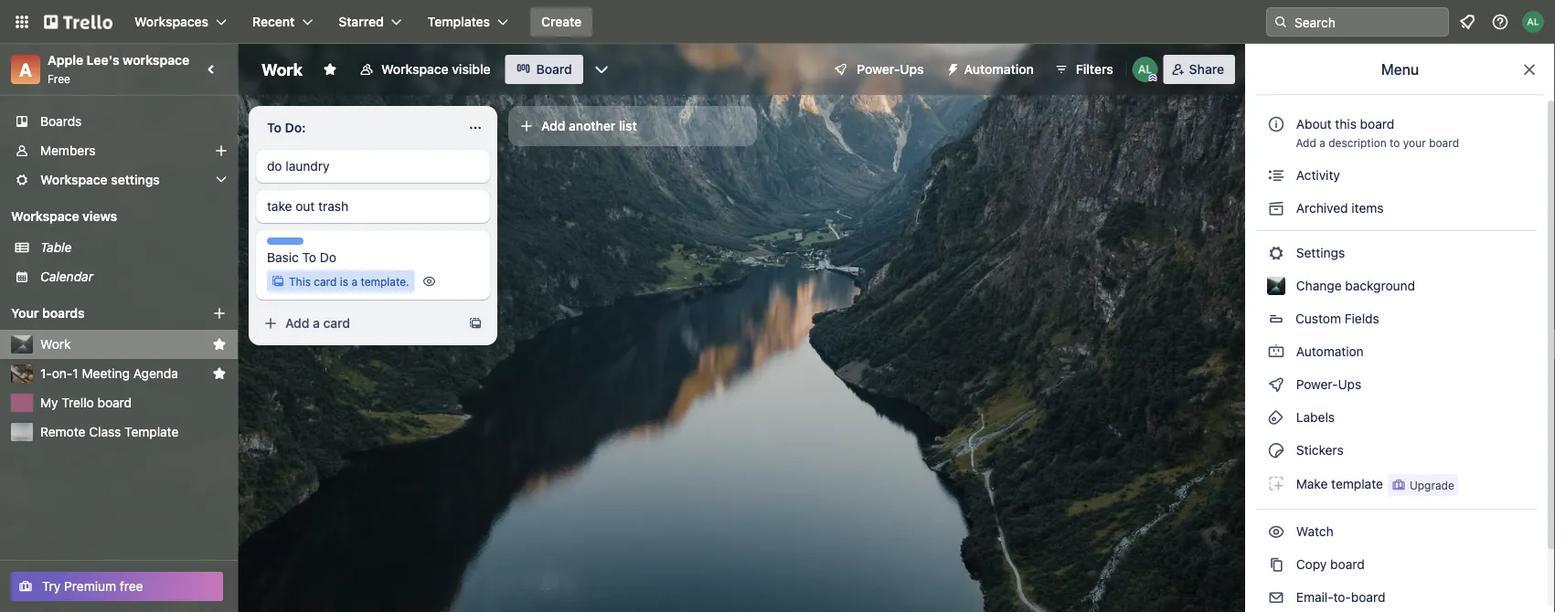 Task type: describe. For each thing, give the bounding box(es) containing it.
1-on-1 meeting agenda
[[40, 366, 178, 381]]

free
[[120, 579, 143, 594]]

this card is a template.
[[289, 275, 409, 288]]

settings link
[[1257, 239, 1537, 268]]

power- inside button
[[857, 62, 900, 77]]

table link
[[40, 239, 227, 257]]

email-to-board
[[1293, 590, 1386, 605]]

add for add another list
[[541, 118, 566, 134]]

filters
[[1076, 62, 1114, 77]]

board for email-to-board
[[1352, 590, 1386, 605]]

to do:
[[267, 120, 306, 135]]

power- inside 'link'
[[1297, 377, 1339, 392]]

upgrade
[[1410, 479, 1455, 492]]

meeting
[[82, 366, 130, 381]]

ups inside 'link'
[[1339, 377, 1362, 392]]

sm image for make template
[[1268, 475, 1286, 493]]

workspaces
[[134, 14, 209, 29]]

labels link
[[1257, 403, 1537, 433]]

To Do: text field
[[256, 113, 457, 143]]

workspaces button
[[123, 7, 238, 37]]

add a card
[[285, 316, 350, 331]]

workspace settings
[[40, 172, 160, 187]]

power-ups inside button
[[857, 62, 924, 77]]

sm image for power-ups
[[1268, 376, 1286, 394]]

sm image for stickers
[[1268, 442, 1286, 460]]

upgrade button
[[1388, 475, 1459, 497]]

board for my trello board
[[97, 396, 132, 411]]

template
[[124, 425, 179, 440]]

members link
[[0, 136, 238, 166]]

try premium free button
[[11, 573, 223, 602]]

a
[[19, 59, 32, 80]]

sm image for archived items
[[1268, 199, 1286, 218]]

a link
[[11, 55, 40, 84]]

make
[[1297, 477, 1328, 492]]

labels
[[1293, 410, 1335, 425]]

automation button
[[939, 55, 1045, 84]]

back to home image
[[44, 7, 112, 37]]

open information menu image
[[1492, 13, 1510, 31]]

this
[[1336, 117, 1357, 132]]

starred icon image for 1-on-1 meeting agenda
[[212, 367, 227, 381]]

customize views image
[[592, 60, 611, 79]]

archived items link
[[1257, 194, 1537, 223]]

workspace visible
[[381, 62, 491, 77]]

workspace navigation collapse icon image
[[199, 57, 225, 82]]

activity
[[1293, 168, 1341, 183]]

fields
[[1345, 311, 1380, 327]]

members
[[40, 143, 96, 158]]

do laundry
[[267, 159, 330, 174]]

sm image for activity
[[1268, 166, 1286, 185]]

email-
[[1297, 590, 1334, 605]]

to inside the basic to do link
[[302, 250, 317, 265]]

power-ups link
[[1257, 370, 1537, 400]]

a inside about this board add a description to your board
[[1320, 136, 1326, 149]]

trash
[[318, 199, 349, 214]]

work inside button
[[40, 337, 71, 352]]

board link
[[505, 55, 583, 84]]

archived
[[1297, 201, 1349, 216]]

1 vertical spatial automation
[[1293, 344, 1364, 359]]

change background
[[1293, 279, 1416, 294]]

1-
[[40, 366, 52, 381]]

background
[[1346, 279, 1416, 294]]

class
[[89, 425, 121, 440]]

on-
[[52, 366, 73, 381]]

change
[[1297, 279, 1342, 294]]

templates
[[428, 14, 490, 29]]

do:
[[285, 120, 306, 135]]

copy
[[1297, 557, 1327, 573]]

sm image inside automation button
[[939, 55, 965, 80]]

watch
[[1293, 525, 1338, 540]]

boards link
[[0, 107, 238, 136]]

board right 'your'
[[1430, 136, 1460, 149]]

create from template… image
[[468, 316, 483, 331]]

create button
[[530, 7, 593, 37]]

change background link
[[1257, 272, 1537, 301]]

work button
[[40, 336, 205, 354]]

basic
[[267, 250, 299, 265]]

stickers link
[[1257, 436, 1537, 466]]

primary element
[[0, 0, 1556, 44]]

to inside 'to do:' text box
[[267, 120, 282, 135]]

power-ups button
[[821, 55, 935, 84]]

0 vertical spatial card
[[314, 275, 337, 288]]

do laundry link
[[267, 157, 479, 176]]

take
[[267, 199, 292, 214]]

ups inside button
[[900, 62, 924, 77]]

your
[[1404, 136, 1427, 149]]

to
[[1390, 136, 1401, 149]]

1 vertical spatial apple lee (applelee29) image
[[1133, 57, 1159, 82]]

recent
[[252, 14, 295, 29]]

boards
[[42, 306, 85, 321]]

add for add a card
[[285, 316, 310, 331]]

0 notifications image
[[1457, 11, 1479, 33]]

filters button
[[1049, 55, 1119, 84]]

custom fields button
[[1257, 305, 1537, 334]]

star or unstar board image
[[323, 62, 337, 77]]

this
[[289, 275, 311, 288]]

add another list
[[541, 118, 637, 134]]

share
[[1190, 62, 1225, 77]]

template
[[1332, 477, 1384, 492]]

my
[[40, 396, 58, 411]]

template.
[[361, 275, 409, 288]]

recent button
[[242, 7, 324, 37]]

custom fields
[[1296, 311, 1380, 327]]

search image
[[1274, 15, 1289, 29]]

sm image for labels
[[1268, 409, 1286, 427]]



Task type: locate. For each thing, give the bounding box(es) containing it.
2 horizontal spatial a
[[1320, 136, 1326, 149]]

ups down automation link
[[1339, 377, 1362, 392]]

this member is an admin of this board. image
[[1149, 74, 1158, 82]]

add a card button
[[256, 309, 461, 338]]

add down about
[[1296, 136, 1317, 149]]

ups left automation button
[[900, 62, 924, 77]]

workspace inside popup button
[[40, 172, 108, 187]]

add board image
[[212, 306, 227, 321]]

sm image for email-to-board
[[1268, 589, 1286, 607]]

1 vertical spatial starred icon image
[[212, 367, 227, 381]]

0 horizontal spatial power-
[[857, 62, 900, 77]]

sm image left make
[[1268, 475, 1286, 493]]

board up to
[[1361, 117, 1395, 132]]

apple lee's workspace free
[[48, 53, 189, 85]]

0 horizontal spatial to
[[267, 120, 282, 135]]

2 vertical spatial a
[[313, 316, 320, 331]]

1 horizontal spatial apple lee (applelee29) image
[[1523, 11, 1545, 33]]

1 horizontal spatial work
[[262, 59, 303, 79]]

archived items
[[1293, 201, 1384, 216]]

laundry
[[286, 159, 330, 174]]

visible
[[452, 62, 491, 77]]

a right is
[[352, 275, 358, 288]]

sm image
[[1268, 199, 1286, 218], [1268, 244, 1286, 262], [1268, 442, 1286, 460], [1268, 475, 1286, 493], [1268, 556, 1286, 574], [1268, 589, 1286, 607]]

color: blue, title: none image
[[267, 238, 304, 245]]

1 vertical spatial add
[[1296, 136, 1317, 149]]

1 vertical spatial card
[[323, 316, 350, 331]]

is
[[340, 275, 348, 288]]

apple lee (applelee29) image
[[1523, 11, 1545, 33], [1133, 57, 1159, 82]]

1 horizontal spatial power-
[[1297, 377, 1339, 392]]

sm image inside stickers link
[[1268, 442, 1286, 460]]

out
[[296, 199, 315, 214]]

card down is
[[323, 316, 350, 331]]

trello
[[62, 396, 94, 411]]

5 sm image from the top
[[1268, 556, 1286, 574]]

1 vertical spatial workspace
[[40, 172, 108, 187]]

Search field
[[1289, 8, 1449, 36]]

board
[[1361, 117, 1395, 132], [1430, 136, 1460, 149], [97, 396, 132, 411], [1331, 557, 1365, 573], [1352, 590, 1386, 605]]

board for about this board add a description to your board
[[1361, 117, 1395, 132]]

my trello board
[[40, 396, 132, 411]]

0 vertical spatial ups
[[900, 62, 924, 77]]

sm image for watch
[[1268, 523, 1286, 541]]

work
[[262, 59, 303, 79], [40, 337, 71, 352]]

starred button
[[328, 7, 413, 37]]

sm image left settings
[[1268, 244, 1286, 262]]

1 horizontal spatial to
[[302, 250, 317, 265]]

sm image inside automation link
[[1268, 343, 1286, 361]]

workspace for workspace views
[[11, 209, 79, 224]]

2 vertical spatial add
[[285, 316, 310, 331]]

1 vertical spatial power-ups
[[1293, 377, 1366, 392]]

0 horizontal spatial work
[[40, 337, 71, 352]]

power-ups inside 'link'
[[1293, 377, 1366, 392]]

1 horizontal spatial automation
[[1293, 344, 1364, 359]]

automation inside button
[[965, 62, 1034, 77]]

apple lee (applelee29) image inside the primary element
[[1523, 11, 1545, 33]]

1 sm image from the top
[[1268, 199, 1286, 218]]

1 vertical spatial a
[[352, 275, 358, 288]]

list
[[619, 118, 637, 134]]

board down copy board link
[[1352, 590, 1386, 605]]

remote class template link
[[40, 423, 227, 442]]

sm image inside the activity link
[[1268, 166, 1286, 185]]

sm image left email-
[[1268, 589, 1286, 607]]

0 vertical spatial power-
[[857, 62, 900, 77]]

calendar
[[40, 269, 93, 284]]

sm image inside archived items link
[[1268, 199, 1286, 218]]

sm image for automation
[[1268, 343, 1286, 361]]

your boards
[[11, 306, 85, 321]]

0 horizontal spatial power-ups
[[857, 62, 924, 77]]

workspace for workspace settings
[[40, 172, 108, 187]]

automation
[[965, 62, 1034, 77], [1293, 344, 1364, 359]]

card left is
[[314, 275, 337, 288]]

add left another
[[541, 118, 566, 134]]

copy board link
[[1257, 551, 1537, 580]]

automation down the custom fields
[[1293, 344, 1364, 359]]

automation left the filters 'button'
[[965, 62, 1034, 77]]

0 vertical spatial power-ups
[[857, 62, 924, 77]]

lee's
[[87, 53, 119, 68]]

add down the this
[[285, 316, 310, 331]]

basic to do
[[267, 250, 337, 265]]

take out trash link
[[267, 198, 479, 216]]

0 horizontal spatial apple lee (applelee29) image
[[1133, 57, 1159, 82]]

a down this card is a template.
[[313, 316, 320, 331]]

1 vertical spatial work
[[40, 337, 71, 352]]

6 sm image from the top
[[1268, 589, 1286, 607]]

remote class template
[[40, 425, 179, 440]]

sm image inside power-ups 'link'
[[1268, 376, 1286, 394]]

my trello board link
[[40, 394, 227, 412]]

1 horizontal spatial a
[[352, 275, 358, 288]]

workspace
[[381, 62, 449, 77], [40, 172, 108, 187], [11, 209, 79, 224]]

starred icon image for work
[[212, 337, 227, 352]]

1 horizontal spatial add
[[541, 118, 566, 134]]

power-
[[857, 62, 900, 77], [1297, 377, 1339, 392]]

1 starred icon image from the top
[[212, 337, 227, 352]]

1 horizontal spatial ups
[[1339, 377, 1362, 392]]

2 horizontal spatial add
[[1296, 136, 1317, 149]]

workspace for workspace visible
[[381, 62, 449, 77]]

add inside about this board add a description to your board
[[1296, 136, 1317, 149]]

0 vertical spatial add
[[541, 118, 566, 134]]

watch link
[[1257, 518, 1537, 547]]

apple lee (applelee29) image right filters
[[1133, 57, 1159, 82]]

email-to-board link
[[1257, 584, 1537, 613]]

2 vertical spatial workspace
[[11, 209, 79, 224]]

about
[[1297, 117, 1332, 132]]

sm image inside settings link
[[1268, 244, 1286, 262]]

power-ups
[[857, 62, 924, 77], [1293, 377, 1366, 392]]

1 vertical spatial ups
[[1339, 377, 1362, 392]]

sm image left "copy"
[[1268, 556, 1286, 574]]

0 horizontal spatial add
[[285, 316, 310, 331]]

boards
[[40, 114, 82, 129]]

0 vertical spatial apple lee (applelee29) image
[[1523, 11, 1545, 33]]

apple
[[48, 53, 83, 68]]

0 vertical spatial a
[[1320, 136, 1326, 149]]

starred
[[339, 14, 384, 29]]

to
[[267, 120, 282, 135], [302, 250, 317, 265]]

2 sm image from the top
[[1268, 244, 1286, 262]]

apple lee's workspace link
[[48, 53, 189, 68]]

to left do:
[[267, 120, 282, 135]]

basic to do link
[[267, 249, 479, 267]]

remote
[[40, 425, 85, 440]]

calendar link
[[40, 268, 227, 286]]

agenda
[[133, 366, 178, 381]]

Board name text field
[[252, 55, 312, 84]]

custom
[[1296, 311, 1342, 327]]

settings
[[111, 172, 160, 187]]

workspace
[[123, 53, 189, 68]]

sm image inside copy board link
[[1268, 556, 1286, 574]]

0 vertical spatial starred icon image
[[212, 337, 227, 352]]

3 sm image from the top
[[1268, 442, 1286, 460]]

sm image for copy board
[[1268, 556, 1286, 574]]

work down recent dropdown button
[[262, 59, 303, 79]]

workspace left visible
[[381, 62, 449, 77]]

add inside "button"
[[541, 118, 566, 134]]

sm image inside email-to-board link
[[1268, 589, 1286, 607]]

automation link
[[1257, 337, 1537, 367]]

another
[[569, 118, 616, 134]]

2 starred icon image from the top
[[212, 367, 227, 381]]

activity link
[[1257, 161, 1537, 190]]

board
[[537, 62, 572, 77]]

sm image inside watch link
[[1268, 523, 1286, 541]]

a inside add a card button
[[313, 316, 320, 331]]

try premium free
[[42, 579, 143, 594]]

to left do
[[302, 250, 317, 265]]

1 vertical spatial to
[[302, 250, 317, 265]]

add inside button
[[285, 316, 310, 331]]

a down about
[[1320, 136, 1326, 149]]

a
[[1320, 136, 1326, 149], [352, 275, 358, 288], [313, 316, 320, 331]]

1 horizontal spatial power-ups
[[1293, 377, 1366, 392]]

0 horizontal spatial automation
[[965, 62, 1034, 77]]

to-
[[1334, 590, 1352, 605]]

work inside text box
[[262, 59, 303, 79]]

card inside button
[[323, 316, 350, 331]]

sm image left the stickers
[[1268, 442, 1286, 460]]

menu
[[1382, 61, 1420, 78]]

board up to-
[[1331, 557, 1365, 573]]

your boards with 4 items element
[[11, 303, 185, 325]]

apple lee (applelee29) image right "open information menu" image
[[1523, 11, 1545, 33]]

take out trash
[[267, 199, 349, 214]]

0 vertical spatial workspace
[[381, 62, 449, 77]]

0 vertical spatial automation
[[965, 62, 1034, 77]]

sm image inside labels link
[[1268, 409, 1286, 427]]

workspace down members on the left top
[[40, 172, 108, 187]]

work up on-
[[40, 337, 71, 352]]

board up remote class template
[[97, 396, 132, 411]]

0 horizontal spatial a
[[313, 316, 320, 331]]

views
[[82, 209, 117, 224]]

workspace views
[[11, 209, 117, 224]]

sm image for settings
[[1268, 244, 1286, 262]]

sm image left archived
[[1268, 199, 1286, 218]]

about this board add a description to your board
[[1296, 117, 1460, 149]]

1 vertical spatial power-
[[1297, 377, 1339, 392]]

workspace up the table
[[11, 209, 79, 224]]

4 sm image from the top
[[1268, 475, 1286, 493]]

workspace inside button
[[381, 62, 449, 77]]

do
[[320, 250, 337, 265]]

sm image
[[939, 55, 965, 80], [1268, 166, 1286, 185], [1268, 343, 1286, 361], [1268, 376, 1286, 394], [1268, 409, 1286, 427], [1268, 523, 1286, 541]]

0 vertical spatial work
[[262, 59, 303, 79]]

0 vertical spatial to
[[267, 120, 282, 135]]

do
[[267, 159, 282, 174]]

settings
[[1293, 246, 1346, 261]]

starred icon image
[[212, 337, 227, 352], [212, 367, 227, 381]]

1-on-1 meeting agenda button
[[40, 365, 205, 383]]

0 horizontal spatial ups
[[900, 62, 924, 77]]

stickers
[[1293, 443, 1344, 458]]

description
[[1329, 136, 1387, 149]]

your
[[11, 306, 39, 321]]

try
[[42, 579, 61, 594]]

workspace settings button
[[0, 166, 238, 195]]

items
[[1352, 201, 1384, 216]]



Task type: vqa. For each thing, say whether or not it's contained in the screenshot.
Workspace in popup button
yes



